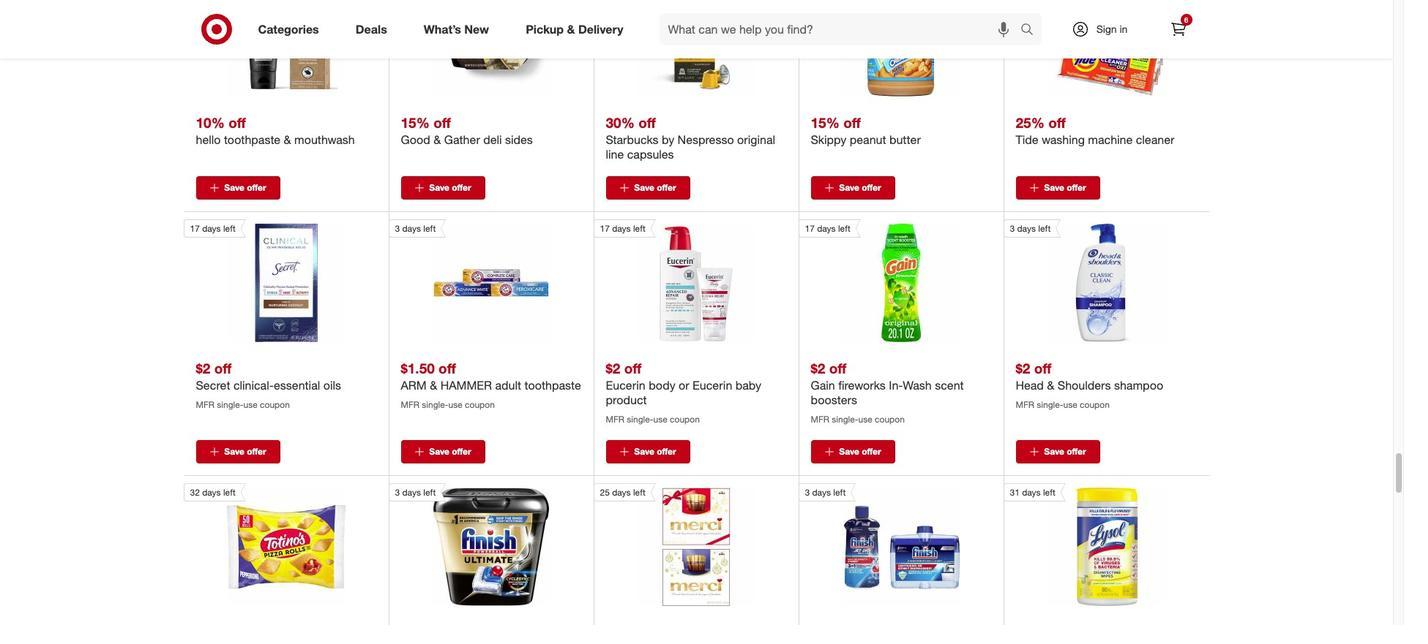 Task type: locate. For each thing, give the bounding box(es) containing it.
use down 'body'
[[653, 414, 667, 425]]

coupon inside $2 off head & shoulders shampoo mfr single-use coupon
[[1080, 400, 1110, 411]]

$2
[[196, 360, 210, 377], [606, 360, 620, 377], [811, 360, 825, 377], [1016, 360, 1030, 377]]

save up 31 days left
[[1044, 447, 1064, 458]]

& right the pickup
[[567, 22, 575, 36]]

0 horizontal spatial 17 days left
[[190, 223, 236, 234]]

1 horizontal spatial 17 days left
[[600, 223, 646, 234]]

save offer button for secret clinical-essential oils
[[196, 441, 280, 464]]

2 eucerin from the left
[[693, 378, 732, 393]]

$2 up gain
[[811, 360, 825, 377]]

clinical-
[[233, 378, 274, 393]]

save offer button down capsules
[[606, 176, 690, 200]]

15% inside 15% off good & gather deli sides
[[401, 114, 430, 131]]

offer down gather
[[452, 182, 471, 193]]

save offer button for good & gather deli sides
[[401, 176, 485, 200]]

$2 up product
[[606, 360, 620, 377]]

15% off skippy peanut butter
[[811, 114, 921, 147]]

save for eucerin body or eucerin baby product
[[634, 447, 654, 458]]

& inside $2 off head & shoulders shampoo mfr single-use coupon
[[1047, 378, 1054, 393]]

4 $2 from the left
[[1016, 360, 1030, 377]]

save down hammer
[[429, 447, 449, 458]]

& inside '$1.50 off arm & hammer adult toothpaste mfr single-use coupon'
[[430, 378, 437, 393]]

17 days left for eucerin
[[600, 223, 646, 234]]

save
[[224, 182, 244, 193], [429, 182, 449, 193], [634, 182, 654, 193], [839, 182, 859, 193], [1044, 182, 1064, 193], [224, 447, 244, 458], [429, 447, 449, 458], [634, 447, 654, 458], [839, 447, 859, 458], [1044, 447, 1064, 458]]

use inside $2 off gain fireworks in-wash scent boosters mfr single-use coupon
[[858, 414, 872, 425]]

product
[[606, 393, 647, 408]]

$2 inside $2 off secret clinical-essential oils mfr single-use coupon
[[196, 360, 210, 377]]

&
[[567, 22, 575, 36], [284, 133, 291, 147], [434, 133, 441, 147], [430, 378, 437, 393], [1047, 378, 1054, 393]]

offer down shoulders at the bottom of page
[[1067, 447, 1086, 458]]

use down fireworks
[[858, 414, 872, 425]]

15% for 15% off good & gather deli sides
[[401, 114, 430, 131]]

capsules
[[627, 147, 674, 162]]

1 15% from the left
[[401, 114, 430, 131]]

scent
[[935, 378, 964, 393]]

2 17 days left from the left
[[600, 223, 646, 234]]

wash
[[903, 378, 932, 393]]

off up the washing
[[1048, 114, 1066, 131]]

offer for starbucks by nespresso original line capsules
[[657, 182, 676, 193]]

off inside $2 off secret clinical-essential oils mfr single-use coupon
[[214, 360, 232, 377]]

& left mouthwash
[[284, 133, 291, 147]]

1 17 days left from the left
[[190, 223, 236, 234]]

off inside 15% off skippy peanut butter
[[843, 114, 861, 131]]

mfr down product
[[606, 414, 624, 425]]

save for hello toothpaste & mouthwash
[[224, 182, 244, 193]]

coupon down in-
[[875, 414, 905, 425]]

sides
[[505, 133, 533, 147]]

mfr down arm
[[401, 400, 419, 411]]

& right head
[[1047, 378, 1054, 393]]

save down 10%
[[224, 182, 244, 193]]

toothpaste
[[224, 133, 280, 147], [525, 378, 581, 393]]

off for $1.50 off arm & hammer adult toothpaste mfr single-use coupon
[[439, 360, 456, 377]]

coupon down shoulders at the bottom of page
[[1080, 400, 1110, 411]]

peanut
[[850, 133, 886, 147]]

off inside $2 off gain fireworks in-wash scent boosters mfr single-use coupon
[[829, 360, 847, 377]]

save offer up 31 days left
[[1044, 447, 1086, 458]]

25 days left
[[600, 488, 646, 499]]

3 17 from the left
[[805, 223, 815, 234]]

17
[[190, 223, 200, 234], [600, 223, 610, 234], [805, 223, 815, 234]]

save offer button for skippy peanut butter
[[811, 176, 895, 200]]

15% for 15% off skippy peanut butter
[[811, 114, 840, 131]]

save for starbucks by nespresso original line capsules
[[634, 182, 654, 193]]

3 days left button
[[388, 220, 551, 343], [1003, 220, 1166, 343], [388, 484, 551, 607], [798, 484, 960, 607]]

boosters
[[811, 393, 857, 408]]

0 horizontal spatial toothpaste
[[224, 133, 280, 147]]

save offer up '25 days left'
[[634, 447, 676, 458]]

17 for eucerin body or eucerin baby product
[[600, 223, 610, 234]]

toothpaste inside '$1.50 off arm & hammer adult toothpaste mfr single-use coupon'
[[525, 378, 581, 393]]

1 horizontal spatial 17
[[600, 223, 610, 234]]

pickup
[[526, 22, 564, 36]]

17 days left button for clinical-
[[183, 220, 346, 343]]

$2 up the secret
[[196, 360, 210, 377]]

1 horizontal spatial toothpaste
[[525, 378, 581, 393]]

save offer button down the hello
[[196, 176, 280, 200]]

2 $2 from the left
[[606, 360, 620, 377]]

save for skippy peanut butter
[[839, 182, 859, 193]]

off up the starbucks
[[638, 114, 656, 131]]

save offer for eucerin body or eucerin baby product
[[634, 447, 676, 458]]

17 days left button
[[183, 220, 346, 343], [593, 220, 755, 343], [798, 220, 960, 343]]

3
[[395, 223, 400, 234], [1010, 223, 1015, 234], [395, 488, 400, 499], [805, 488, 810, 499]]

save offer button down hammer
[[401, 441, 485, 464]]

single- down arm
[[422, 400, 448, 411]]

offer for good & gather deli sides
[[452, 182, 471, 193]]

mfr down boosters
[[811, 414, 829, 425]]

offer down capsules
[[657, 182, 676, 193]]

categories link
[[246, 13, 337, 45]]

left
[[223, 223, 236, 234], [423, 223, 436, 234], [633, 223, 646, 234], [838, 223, 851, 234], [1038, 223, 1051, 234], [223, 488, 236, 499], [423, 488, 436, 499], [633, 488, 646, 499], [833, 488, 846, 499], [1043, 488, 1056, 499]]

save offer for head & shoulders shampoo
[[1044, 447, 1086, 458]]

good
[[401, 133, 430, 147]]

off up gain
[[829, 360, 847, 377]]

save offer down gather
[[429, 182, 471, 193]]

eucerin right or
[[693, 378, 732, 393]]

mfr inside '$1.50 off arm & hammer adult toothpaste mfr single-use coupon'
[[401, 400, 419, 411]]

offer down 10% off hello toothpaste & mouthwash
[[247, 182, 266, 193]]

save for good & gather deli sides
[[429, 182, 449, 193]]

off right 10%
[[228, 114, 246, 131]]

save offer down the washing
[[1044, 182, 1086, 193]]

& right arm
[[430, 378, 437, 393]]

32
[[190, 488, 200, 499]]

0 horizontal spatial 17 days left button
[[183, 220, 346, 343]]

off for $2 off secret clinical-essential oils mfr single-use coupon
[[214, 360, 232, 377]]

save offer button down the washing
[[1016, 176, 1100, 200]]

1 $2 from the left
[[196, 360, 210, 377]]

$2 inside $2 off head & shoulders shampoo mfr single-use coupon
[[1016, 360, 1030, 377]]

single- down product
[[627, 414, 653, 425]]

off for 25% off tide washing machine cleaner
[[1048, 114, 1066, 131]]

save down gather
[[429, 182, 449, 193]]

single- inside $2 off head & shoulders shampoo mfr single-use coupon
[[1037, 400, 1063, 411]]

& right the good
[[434, 133, 441, 147]]

single- inside $2 off secret clinical-essential oils mfr single-use coupon
[[217, 400, 243, 411]]

categories
[[258, 22, 319, 36]]

mfr down head
[[1016, 400, 1034, 411]]

single- down the secret
[[217, 400, 243, 411]]

save offer button for starbucks by nespresso original line capsules
[[606, 176, 690, 200]]

off for $2 off eucerin body or eucerin baby product mfr single-use coupon
[[624, 360, 642, 377]]

off inside 10% off hello toothpaste & mouthwash
[[228, 114, 246, 131]]

save offer for starbucks by nespresso original line capsules
[[634, 182, 676, 193]]

what's
[[424, 22, 461, 36]]

single-
[[217, 400, 243, 411], [422, 400, 448, 411], [1037, 400, 1063, 411], [627, 414, 653, 425], [832, 414, 858, 425]]

sign in link
[[1059, 13, 1150, 45]]

17 for gain fireworks in-wash scent boosters
[[805, 223, 815, 234]]

save offer down 10% off hello toothpaste & mouthwash
[[224, 182, 266, 193]]

save down boosters
[[839, 447, 859, 458]]

mfr down the secret
[[196, 400, 215, 411]]

15%
[[401, 114, 430, 131], [811, 114, 840, 131]]

2 horizontal spatial 17 days left
[[805, 223, 851, 234]]

save down capsules
[[634, 182, 654, 193]]

off inside '$2 off eucerin body or eucerin baby product mfr single-use coupon'
[[624, 360, 642, 377]]

1 horizontal spatial 17 days left button
[[593, 220, 755, 343]]

offer down $2 off gain fireworks in-wash scent boosters mfr single-use coupon
[[862, 447, 881, 458]]

2 15% from the left
[[811, 114, 840, 131]]

offer down clinical-
[[247, 447, 266, 458]]

baby
[[736, 378, 761, 393]]

use down shoulders at the bottom of page
[[1063, 400, 1077, 411]]

offer for hello toothpaste & mouthwash
[[247, 182, 266, 193]]

offer for secret clinical-essential oils
[[247, 447, 266, 458]]

off up hammer
[[439, 360, 456, 377]]

1 horizontal spatial 15%
[[811, 114, 840, 131]]

eucerin left 'body'
[[606, 378, 645, 393]]

eucerin
[[606, 378, 645, 393], [693, 378, 732, 393]]

offer
[[247, 182, 266, 193], [452, 182, 471, 193], [657, 182, 676, 193], [862, 182, 881, 193], [1067, 182, 1086, 193], [247, 447, 266, 458], [452, 447, 471, 458], [657, 447, 676, 458], [862, 447, 881, 458], [1067, 447, 1086, 458]]

save offer button up '25 days left'
[[606, 441, 690, 464]]

off up gather
[[433, 114, 451, 131]]

off for 30% off starbucks by nespresso original line capsules
[[638, 114, 656, 131]]

offer for arm & hammer adult toothpaste
[[452, 447, 471, 458]]

save offer button down gather
[[401, 176, 485, 200]]

15% inside 15% off skippy peanut butter
[[811, 114, 840, 131]]

use
[[243, 400, 258, 411], [448, 400, 462, 411], [1063, 400, 1077, 411], [653, 414, 667, 425], [858, 414, 872, 425]]

2 horizontal spatial 17 days left button
[[798, 220, 960, 343]]

mfr
[[196, 400, 215, 411], [401, 400, 419, 411], [1016, 400, 1034, 411], [606, 414, 624, 425], [811, 414, 829, 425]]

15% up the good
[[401, 114, 430, 131]]

mouthwash
[[294, 133, 355, 147]]

offer down the washing
[[1067, 182, 1086, 193]]

adult
[[495, 378, 521, 393]]

offer down hammer
[[452, 447, 471, 458]]

coupon inside $2 off secret clinical-essential oils mfr single-use coupon
[[260, 400, 290, 411]]

save down the washing
[[1044, 182, 1064, 193]]

save offer
[[224, 182, 266, 193], [429, 182, 471, 193], [634, 182, 676, 193], [839, 182, 881, 193], [1044, 182, 1086, 193], [224, 447, 266, 458], [429, 447, 471, 458], [634, 447, 676, 458], [839, 447, 881, 458], [1044, 447, 1086, 458]]

single- down head
[[1037, 400, 1063, 411]]

days
[[202, 223, 221, 234], [402, 223, 421, 234], [612, 223, 631, 234], [817, 223, 836, 234], [1017, 223, 1036, 234], [202, 488, 221, 499], [402, 488, 421, 499], [612, 488, 631, 499], [812, 488, 831, 499], [1022, 488, 1041, 499]]

toothpaste right the hello
[[224, 133, 280, 147]]

use inside '$2 off eucerin body or eucerin baby product mfr single-use coupon'
[[653, 414, 667, 425]]

31
[[1010, 488, 1020, 499]]

save up '25 days left'
[[634, 447, 654, 458]]

use inside $2 off secret clinical-essential oils mfr single-use coupon
[[243, 400, 258, 411]]

save offer down hammer
[[429, 447, 471, 458]]

$2 inside $2 off gain fireworks in-wash scent boosters mfr single-use coupon
[[811, 360, 825, 377]]

save down peanut
[[839, 182, 859, 193]]

save offer for secret clinical-essential oils
[[224, 447, 266, 458]]

save offer button down boosters
[[811, 441, 895, 464]]

3 days left
[[395, 223, 436, 234], [1010, 223, 1051, 234], [395, 488, 436, 499], [805, 488, 846, 499]]

single- down boosters
[[832, 414, 858, 425]]

coupon
[[260, 400, 290, 411], [465, 400, 495, 411], [1080, 400, 1110, 411], [670, 414, 700, 425], [875, 414, 905, 425]]

0 horizontal spatial eucerin
[[606, 378, 645, 393]]

1 vertical spatial toothpaste
[[525, 378, 581, 393]]

offer down peanut
[[862, 182, 881, 193]]

coupon inside '$1.50 off arm & hammer adult toothpaste mfr single-use coupon'
[[465, 400, 495, 411]]

save offer down peanut
[[839, 182, 881, 193]]

off up peanut
[[843, 114, 861, 131]]

off
[[228, 114, 246, 131], [433, 114, 451, 131], [638, 114, 656, 131], [843, 114, 861, 131], [1048, 114, 1066, 131], [214, 360, 232, 377], [439, 360, 456, 377], [624, 360, 642, 377], [829, 360, 847, 377], [1034, 360, 1051, 377]]

sign in
[[1096, 23, 1128, 35]]

2 17 days left button from the left
[[593, 220, 755, 343]]

save offer for hello toothpaste & mouthwash
[[224, 182, 266, 193]]

in-
[[889, 378, 903, 393]]

10%
[[196, 114, 225, 131]]

off inside $2 off head & shoulders shampoo mfr single-use coupon
[[1034, 360, 1051, 377]]

toothpaste right adult
[[525, 378, 581, 393]]

single- inside $2 off gain fireworks in-wash scent boosters mfr single-use coupon
[[832, 414, 858, 425]]

save offer button down peanut
[[811, 176, 895, 200]]

offer down '$2 off eucerin body or eucerin baby product mfr single-use coupon'
[[657, 447, 676, 458]]

3 $2 from the left
[[811, 360, 825, 377]]

$2 for gain fireworks in-wash scent boosters
[[811, 360, 825, 377]]

32 days left
[[190, 488, 236, 499]]

15% up skippy
[[811, 114, 840, 131]]

offer for eucerin body or eucerin baby product
[[657, 447, 676, 458]]

cleaner
[[1136, 133, 1175, 147]]

butter
[[889, 133, 921, 147]]

0 horizontal spatial 15%
[[401, 114, 430, 131]]

off inside 30% off starbucks by nespresso original line capsules
[[638, 114, 656, 131]]

2 horizontal spatial 17
[[805, 223, 815, 234]]

save offer down boosters
[[839, 447, 881, 458]]

coupon down clinical-
[[260, 400, 290, 411]]

off inside 25% off tide washing machine cleaner
[[1048, 114, 1066, 131]]

$1.50
[[401, 360, 435, 377]]

17 days left button for body
[[593, 220, 755, 343]]

What can we help you find? suggestions appear below search field
[[659, 13, 1024, 45]]

17 days left
[[190, 223, 236, 234], [600, 223, 646, 234], [805, 223, 851, 234]]

save offer down capsules
[[634, 182, 676, 193]]

offer for gain fireworks in-wash scent boosters
[[862, 447, 881, 458]]

& inside 10% off hello toothpaste & mouthwash
[[284, 133, 291, 147]]

off inside 15% off good & gather deli sides
[[433, 114, 451, 131]]

save offer up 32 days left
[[224, 447, 266, 458]]

save for arm & hammer adult toothpaste
[[429, 447, 449, 458]]

1 17 days left button from the left
[[183, 220, 346, 343]]

mfr inside $2 off head & shoulders shampoo mfr single-use coupon
[[1016, 400, 1034, 411]]

1 horizontal spatial eucerin
[[693, 378, 732, 393]]

3 17 days left from the left
[[805, 223, 851, 234]]

off up head
[[1034, 360, 1051, 377]]

save for secret clinical-essential oils
[[224, 447, 244, 458]]

& inside 15% off good & gather deli sides
[[434, 133, 441, 147]]

save offer button up 32 days left
[[196, 441, 280, 464]]

coupon down or
[[670, 414, 700, 425]]

save offer button up 31 days left
[[1016, 441, 1100, 464]]

save up 32 days left
[[224, 447, 244, 458]]

use down clinical-
[[243, 400, 258, 411]]

save offer for skippy peanut butter
[[839, 182, 881, 193]]

use down hammer
[[448, 400, 462, 411]]

$2 up head
[[1016, 360, 1030, 377]]

0 vertical spatial toothpaste
[[224, 133, 280, 147]]

off up product
[[624, 360, 642, 377]]

$2 off gain fireworks in-wash scent boosters mfr single-use coupon
[[811, 360, 964, 425]]

off up the secret
[[214, 360, 232, 377]]

10% off hello toothpaste & mouthwash
[[196, 114, 355, 147]]

6 link
[[1162, 13, 1194, 45]]

save offer button
[[196, 176, 280, 200], [401, 176, 485, 200], [606, 176, 690, 200], [811, 176, 895, 200], [1016, 176, 1100, 200], [196, 441, 280, 464], [401, 441, 485, 464], [606, 441, 690, 464], [811, 441, 895, 464], [1016, 441, 1100, 464]]

$2 inside '$2 off eucerin body or eucerin baby product mfr single-use coupon'
[[606, 360, 620, 377]]

0 horizontal spatial 17
[[190, 223, 200, 234]]

1 eucerin from the left
[[606, 378, 645, 393]]

off inside '$1.50 off arm & hammer adult toothpaste mfr single-use coupon'
[[439, 360, 456, 377]]

shoulders
[[1058, 378, 1111, 393]]

offer for head & shoulders shampoo
[[1067, 447, 1086, 458]]

3 17 days left button from the left
[[798, 220, 960, 343]]

by
[[662, 133, 674, 147]]

2 17 from the left
[[600, 223, 610, 234]]

coupon down hammer
[[465, 400, 495, 411]]

save for tide washing machine cleaner
[[1044, 182, 1064, 193]]

1 17 from the left
[[190, 223, 200, 234]]



Task type: vqa. For each thing, say whether or not it's contained in the screenshot.
the use inside '$2 Off Gain Fireworks In-Wash Scent Boosters Mfr Single-Use Coupon'
yes



Task type: describe. For each thing, give the bounding box(es) containing it.
25%
[[1016, 114, 1045, 131]]

save offer for tide washing machine cleaner
[[1044, 182, 1086, 193]]

off for $2 off head & shoulders shampoo mfr single-use coupon
[[1034, 360, 1051, 377]]

use inside '$1.50 off arm & hammer adult toothpaste mfr single-use coupon'
[[448, 400, 462, 411]]

save offer for good & gather deli sides
[[429, 182, 471, 193]]

save offer button for tide washing machine cleaner
[[1016, 176, 1100, 200]]

$2 off eucerin body or eucerin baby product mfr single-use coupon
[[606, 360, 761, 425]]

& for $2
[[1047, 378, 1054, 393]]

$2 off head & shoulders shampoo mfr single-use coupon
[[1016, 360, 1163, 411]]

17 for secret clinical-essential oils
[[190, 223, 200, 234]]

31 days left
[[1010, 488, 1056, 499]]

$2 for secret clinical-essential oils
[[196, 360, 210, 377]]

pickup & delivery
[[526, 22, 623, 36]]

hello
[[196, 133, 221, 147]]

skippy
[[811, 133, 846, 147]]

single- inside '$2 off eucerin body or eucerin baby product mfr single-use coupon'
[[627, 414, 653, 425]]

machine
[[1088, 133, 1133, 147]]

what's new link
[[411, 13, 507, 45]]

head
[[1016, 378, 1044, 393]]

deals
[[356, 22, 387, 36]]

tide
[[1016, 133, 1038, 147]]

30%
[[606, 114, 635, 131]]

6
[[1184, 15, 1188, 24]]

17 days left button for fireworks
[[798, 220, 960, 343]]

save offer button for arm & hammer adult toothpaste
[[401, 441, 485, 464]]

25
[[600, 488, 610, 499]]

15% off good & gather deli sides
[[401, 114, 533, 147]]

single- inside '$1.50 off arm & hammer adult toothpaste mfr single-use coupon'
[[422, 400, 448, 411]]

30% off starbucks by nespresso original line capsules
[[606, 114, 775, 162]]

coupon inside $2 off gain fireworks in-wash scent boosters mfr single-use coupon
[[875, 414, 905, 425]]

save offer for gain fireworks in-wash scent boosters
[[839, 447, 881, 458]]

starbucks
[[606, 133, 659, 147]]

arm
[[401, 378, 427, 393]]

deals link
[[343, 13, 405, 45]]

oils
[[323, 378, 341, 393]]

save offer button for head & shoulders shampoo
[[1016, 441, 1100, 464]]

save offer button for hello toothpaste & mouthwash
[[196, 176, 280, 200]]

line
[[606, 147, 624, 162]]

save offer button for gain fireworks in-wash scent boosters
[[811, 441, 895, 464]]

25% off tide washing machine cleaner
[[1016, 114, 1175, 147]]

32 days left button
[[183, 484, 346, 607]]

deli
[[483, 133, 502, 147]]

new
[[464, 22, 489, 36]]

save offer button for eucerin body or eucerin baby product
[[606, 441, 690, 464]]

what's new
[[424, 22, 489, 36]]

offer for tide washing machine cleaner
[[1067, 182, 1086, 193]]

mfr inside '$2 off eucerin body or eucerin baby product mfr single-use coupon'
[[606, 414, 624, 425]]

body
[[649, 378, 675, 393]]

offer for skippy peanut butter
[[862, 182, 881, 193]]

search
[[1014, 23, 1049, 38]]

sign
[[1096, 23, 1117, 35]]

gather
[[444, 133, 480, 147]]

& for 15%
[[434, 133, 441, 147]]

nespresso
[[678, 133, 734, 147]]

washing
[[1042, 133, 1085, 147]]

$2 for head & shoulders shampoo
[[1016, 360, 1030, 377]]

save for gain fireworks in-wash scent boosters
[[839, 447, 859, 458]]

secret
[[196, 378, 230, 393]]

mfr inside $2 off gain fireworks in-wash scent boosters mfr single-use coupon
[[811, 414, 829, 425]]

mfr inside $2 off secret clinical-essential oils mfr single-use coupon
[[196, 400, 215, 411]]

off for 15% off skippy peanut butter
[[843, 114, 861, 131]]

essential
[[274, 378, 320, 393]]

$2 off secret clinical-essential oils mfr single-use coupon
[[196, 360, 341, 411]]

save offer for arm & hammer adult toothpaste
[[429, 447, 471, 458]]

fireworks
[[838, 378, 886, 393]]

& inside 'pickup & delivery' link
[[567, 22, 575, 36]]

search button
[[1014, 13, 1049, 48]]

17 days left for secret
[[190, 223, 236, 234]]

17 days left for gain
[[805, 223, 851, 234]]

25 days left button
[[593, 484, 755, 607]]

31 days left button
[[1003, 484, 1166, 607]]

in
[[1120, 23, 1128, 35]]

use inside $2 off head & shoulders shampoo mfr single-use coupon
[[1063, 400, 1077, 411]]

delivery
[[578, 22, 623, 36]]

hammer
[[440, 378, 492, 393]]

shampoo
[[1114, 378, 1163, 393]]

off for 10% off hello toothpaste & mouthwash
[[228, 114, 246, 131]]

save for head & shoulders shampoo
[[1044, 447, 1064, 458]]

off for $2 off gain fireworks in-wash scent boosters mfr single-use coupon
[[829, 360, 847, 377]]

pickup & delivery link
[[513, 13, 642, 45]]

toothpaste inside 10% off hello toothpaste & mouthwash
[[224, 133, 280, 147]]

original
[[737, 133, 775, 147]]

or
[[679, 378, 689, 393]]

& for $1.50
[[430, 378, 437, 393]]

$1.50 off arm & hammer adult toothpaste mfr single-use coupon
[[401, 360, 581, 411]]

$2 for eucerin body or eucerin baby product
[[606, 360, 620, 377]]

off for 15% off good & gather deli sides
[[433, 114, 451, 131]]

gain
[[811, 378, 835, 393]]

coupon inside '$2 off eucerin body or eucerin baby product mfr single-use coupon'
[[670, 414, 700, 425]]



